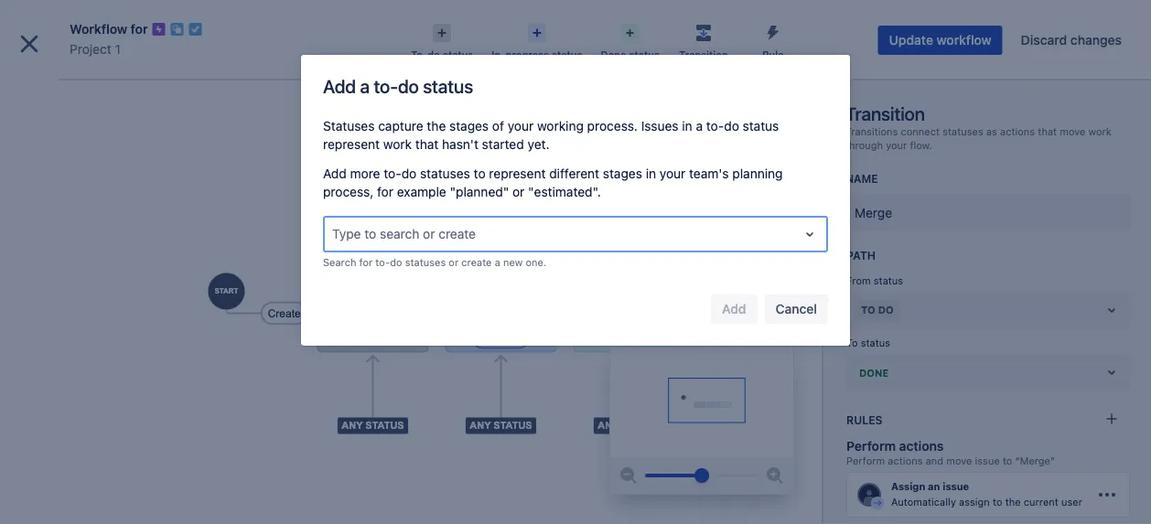 Task type: describe. For each thing, give the bounding box(es) containing it.
open image inside to status element
[[1101, 361, 1123, 383]]

do inside 'to-do status' "popup button"
[[428, 49, 440, 61]]

cancel button
[[765, 295, 829, 324]]

0 horizontal spatial 1
[[102, 81, 108, 96]]

example
[[397, 184, 447, 200]]

project 1 link
[[70, 38, 121, 60]]

for for search
[[359, 257, 373, 269]]

to inside assign an issue automatically assign to the current user
[[993, 496, 1003, 508]]

status down the to-do status
[[423, 75, 473, 97]]

Zoom level range field
[[645, 458, 759, 494]]

project inside "transition" "dialog"
[[70, 42, 111, 57]]

done status
[[601, 49, 660, 61]]

in for a
[[682, 119, 693, 134]]

update workflow
[[890, 33, 992, 48]]

done for done status
[[601, 49, 627, 61]]

move inside "transition transitions connect statuses as actions that move work through your flow."
[[1060, 125, 1086, 137]]

flow.
[[910, 140, 933, 152]]

transition button
[[669, 18, 739, 62]]

zoom in image
[[764, 465, 786, 487]]

jira software image
[[48, 14, 70, 36]]

yet.
[[528, 137, 550, 152]]

2 vertical spatial or
[[449, 257, 459, 269]]

stages inside add more to-do statuses to represent different stages in your team's planning process, for example "planned" or "estimated".
[[603, 166, 643, 181]]

rule
[[763, 49, 784, 61]]

changes
[[1071, 33, 1122, 48]]

1 inside "transition" "dialog"
[[115, 42, 121, 57]]

name
[[846, 173, 879, 185]]

your for transition
[[886, 140, 908, 152]]

planning
[[733, 166, 783, 181]]

statuses for add more to-do statuses to represent different stages in your team's planning process, for example "planned" or "estimated".
[[420, 166, 470, 181]]

work inside 'statuses capture the stages of your working process. issues in a to-do status represent work that hasn't started yet.'
[[383, 137, 412, 152]]

that inside 'statuses capture the stages of your working process. issues in a to-do status represent work that hasn't started yet.'
[[415, 137, 439, 152]]

assign
[[892, 481, 926, 493]]

issues
[[642, 119, 679, 134]]

for inside add more to-do statuses to represent different stages in your team's planning process, for example "planned" or "estimated".
[[377, 184, 394, 200]]

automatically
[[892, 496, 957, 508]]

do for search for to-do statuses or create a new one.
[[390, 257, 402, 269]]

Search or create a status text field
[[332, 225, 336, 244]]

from status element
[[847, 292, 1131, 329]]

open image
[[1101, 299, 1123, 321]]

to-do status button
[[402, 18, 483, 62]]

"planned"
[[450, 184, 509, 200]]

your inside 'statuses capture the stages of your working process. issues in a to-do status represent work that hasn't started yet.'
[[508, 119, 534, 134]]

user
[[1062, 496, 1083, 508]]

to- for add a to-do status
[[374, 75, 398, 97]]

in for your
[[646, 166, 656, 181]]

your for add
[[660, 166, 686, 181]]

update workflow button
[[879, 26, 1003, 55]]

to-
[[411, 49, 428, 61]]

you're in the workflow viewfinder, use the arrow keys to move it element
[[611, 348, 794, 458]]

add rule image
[[1105, 412, 1120, 426]]

issue inside perform actions perform actions and move issue to "merge"
[[976, 455, 1000, 467]]

1 perform from the top
[[847, 439, 896, 454]]

add a to-do status dialog
[[301, 55, 851, 346]]

the inside assign an issue automatically assign to the current user
[[1006, 496, 1021, 508]]

transition for transition transitions connect statuses as actions that move work through your flow.
[[846, 103, 925, 124]]

process.
[[587, 119, 638, 134]]

capture
[[378, 119, 424, 134]]

one.
[[526, 257, 547, 269]]

from
[[847, 275, 871, 287]]

to- for add more to-do statuses to represent different stages in your team's planning process, for example "planned" or "estimated".
[[384, 166, 402, 181]]

done for done
[[860, 367, 889, 379]]

the inside 'statuses capture the stages of your working process. issues in a to-do status represent work that hasn't started yet.'
[[427, 119, 446, 134]]

do inside 'statuses capture the stages of your working process. issues in a to-do status represent work that hasn't started yet.'
[[724, 119, 740, 134]]

team's
[[689, 166, 729, 181]]

Search field
[[804, 11, 987, 40]]

to- inside 'statuses capture the stages of your working process. issues in a to-do status represent work that hasn't started yet.'
[[707, 119, 724, 134]]

statuses inside "transition transitions connect statuses as actions that move work through your flow."
[[943, 125, 984, 137]]

different
[[549, 166, 600, 181]]

status up do
[[874, 275, 904, 287]]

zoom out image
[[618, 465, 640, 487]]

1 vertical spatial create
[[462, 257, 492, 269]]

or inside add more to-do statuses to represent different stages in your team's planning process, for example "planned" or "estimated".
[[513, 184, 525, 200]]

cancel
[[776, 302, 818, 317]]

a inside 'statuses capture the stages of your working process. issues in a to-do status represent work that hasn't started yet.'
[[696, 119, 703, 134]]

and
[[926, 455, 944, 467]]

search for to-do statuses or create a new one.
[[323, 257, 547, 269]]

1 vertical spatial project
[[55, 81, 99, 96]]

update
[[890, 33, 934, 48]]

in-progress status
[[492, 49, 583, 61]]

progress
[[506, 49, 549, 61]]

in-
[[492, 49, 506, 61]]

transition transitions connect statuses as actions that move work through your flow.
[[846, 103, 1112, 152]]



Task type: locate. For each thing, give the bounding box(es) containing it.
status right progress
[[552, 49, 583, 61]]

status right to-
[[443, 49, 474, 61]]

issue inside assign an issue automatically assign to the current user
[[943, 481, 970, 493]]

1 vertical spatial move
[[947, 455, 973, 467]]

statuses inside add more to-do statuses to represent different stages in your team's planning process, for example "planned" or "estimated".
[[420, 166, 470, 181]]

actions inside "transition transitions connect statuses as actions that move work through your flow."
[[1001, 125, 1036, 137]]

discard
[[1021, 33, 1068, 48]]

hasn't
[[442, 137, 479, 152]]

a left the new
[[495, 257, 501, 269]]

0 vertical spatial transition
[[680, 49, 728, 61]]

0 vertical spatial issue
[[976, 455, 1000, 467]]

that right as
[[1038, 125, 1058, 137]]

0 horizontal spatial work
[[383, 137, 412, 152]]

stages inside 'statuses capture the stages of your working process. issues in a to-do status represent work that hasn't started yet.'
[[450, 119, 489, 134]]

1 vertical spatial stages
[[603, 166, 643, 181]]

1 horizontal spatial for
[[359, 257, 373, 269]]

move right as
[[1060, 125, 1086, 137]]

perform actions perform actions and move issue to "merge"
[[847, 439, 1056, 467]]

workflow
[[70, 22, 127, 37]]

add
[[323, 75, 356, 97], [323, 166, 347, 181]]

done
[[601, 49, 627, 61], [860, 367, 889, 379]]

actions up assign
[[888, 455, 923, 467]]

to up "planned"
[[474, 166, 486, 181]]

actions up the and
[[900, 439, 944, 454]]

work down changes
[[1089, 125, 1112, 137]]

create
[[439, 227, 476, 242], [462, 257, 492, 269]]

1 horizontal spatial to
[[861, 305, 876, 316]]

status down 'to do'
[[861, 337, 891, 349]]

status left transition popup button
[[629, 49, 660, 61]]

1 horizontal spatial issue
[[976, 455, 1000, 467]]

transitions
[[846, 125, 898, 137]]

2 vertical spatial your
[[660, 166, 686, 181]]

0 vertical spatial represent
[[323, 137, 380, 152]]

move inside perform actions perform actions and move issue to "merge"
[[947, 455, 973, 467]]

or right "planned"
[[513, 184, 525, 200]]

1 vertical spatial issue
[[943, 481, 970, 493]]

stages
[[450, 119, 489, 134], [603, 166, 643, 181]]

for right workflow
[[131, 22, 148, 37]]

for for workflow
[[131, 22, 148, 37]]

process,
[[323, 184, 374, 200]]

0 vertical spatial open image
[[799, 223, 821, 245]]

search
[[323, 257, 357, 269]]

transition up 'transitions'
[[846, 103, 925, 124]]

0 horizontal spatial for
[[131, 22, 148, 37]]

to- down search
[[376, 257, 390, 269]]

discard changes
[[1021, 33, 1122, 48]]

0 vertical spatial your
[[508, 119, 534, 134]]

represent inside 'statuses capture the stages of your working process. issues in a to-do status represent work that hasn't started yet.'
[[323, 137, 380, 152]]

group
[[7, 177, 212, 413], [7, 316, 212, 365]]

to right type
[[365, 227, 377, 242]]

banner
[[0, 0, 1152, 51]]

to
[[474, 166, 486, 181], [365, 227, 377, 242], [1003, 455, 1013, 467], [993, 496, 1003, 508]]

to inside from status element
[[861, 305, 876, 316]]

1 group from the top
[[7, 177, 212, 413]]

status inside "popup button"
[[443, 49, 474, 61]]

1 horizontal spatial move
[[1060, 125, 1086, 137]]

do
[[428, 49, 440, 61], [398, 75, 419, 97], [724, 119, 740, 134], [402, 166, 417, 181], [390, 257, 402, 269]]

transition for transition
[[680, 49, 728, 61]]

or down type to search or create
[[449, 257, 459, 269]]

project down 'project 1' link
[[55, 81, 99, 96]]

to- right more
[[384, 166, 402, 181]]

more
[[350, 166, 380, 181]]

1 horizontal spatial work
[[1089, 125, 1112, 137]]

do down to-
[[398, 75, 419, 97]]

transition
[[680, 49, 728, 61], [846, 103, 925, 124]]

project 1
[[70, 42, 121, 57], [55, 81, 108, 96]]

status
[[443, 49, 474, 61], [552, 49, 583, 61], [629, 49, 660, 61], [423, 75, 473, 97], [743, 119, 779, 134], [874, 275, 904, 287], [861, 337, 891, 349]]

in
[[682, 119, 693, 134], [646, 166, 656, 181]]

project
[[70, 42, 111, 57], [55, 81, 99, 96]]

1 vertical spatial to
[[847, 337, 858, 349]]

1 horizontal spatial stages
[[603, 166, 643, 181]]

through
[[846, 140, 883, 152]]

done up process.
[[601, 49, 627, 61]]

project 1 down workflow
[[70, 42, 121, 57]]

transition dialog
[[0, 0, 1152, 525]]

stages right different
[[603, 166, 643, 181]]

an
[[928, 481, 941, 493]]

work
[[1089, 125, 1112, 137], [383, 137, 412, 152]]

add inside add more to-do statuses to represent different stages in your team's planning process, for example "planned" or "estimated".
[[323, 166, 347, 181]]

to- inside add more to-do statuses to represent different stages in your team's planning process, for example "planned" or "estimated".
[[384, 166, 402, 181]]

discard changes button
[[1010, 26, 1133, 55]]

done down to status
[[860, 367, 889, 379]]

0 vertical spatial create
[[439, 227, 476, 242]]

add up 'statuses'
[[323, 75, 356, 97]]

a up 'statuses'
[[360, 75, 370, 97]]

open image inside the add a to-do status dialog
[[799, 223, 821, 245]]

status up 'planning'
[[743, 119, 779, 134]]

work down capture
[[383, 137, 412, 152]]

in-progress status button
[[483, 18, 592, 62]]

2 vertical spatial statuses
[[405, 257, 446, 269]]

do for add a to-do status
[[398, 75, 419, 97]]

2 perform from the top
[[847, 455, 885, 467]]

0 vertical spatial stages
[[450, 119, 489, 134]]

to left "merge" at the bottom of page
[[1003, 455, 1013, 467]]

1 vertical spatial or
[[423, 227, 435, 242]]

0 vertical spatial to
[[861, 305, 876, 316]]

1 vertical spatial your
[[886, 140, 908, 152]]

2 horizontal spatial a
[[696, 119, 703, 134]]

1 vertical spatial done
[[860, 367, 889, 379]]

0 horizontal spatial or
[[423, 227, 435, 242]]

0 vertical spatial project 1
[[70, 42, 121, 57]]

a right issues
[[696, 119, 703, 134]]

2 horizontal spatial your
[[886, 140, 908, 152]]

1 vertical spatial transition
[[846, 103, 925, 124]]

primary element
[[11, 0, 804, 51]]

2 vertical spatial for
[[359, 257, 373, 269]]

in down issues
[[646, 166, 656, 181]]

do up add a to-do status
[[428, 49, 440, 61]]

to inside perform actions perform actions and move issue to "merge"
[[1003, 455, 1013, 467]]

1 horizontal spatial or
[[449, 257, 459, 269]]

represent down the started
[[489, 166, 546, 181]]

to- for search for to-do statuses or create a new one.
[[376, 257, 390, 269]]

1 vertical spatial open image
[[1101, 361, 1123, 383]]

move right the and
[[947, 455, 973, 467]]

started
[[482, 137, 524, 152]]

project down workflow
[[70, 42, 111, 57]]

open image
[[799, 223, 821, 245], [1101, 361, 1123, 383]]

do down search
[[390, 257, 402, 269]]

for right search
[[359, 257, 373, 269]]

0 vertical spatial move
[[1060, 125, 1086, 137]]

1 vertical spatial actions
[[900, 439, 944, 454]]

as
[[987, 125, 998, 137]]

represent
[[323, 137, 380, 152], [489, 166, 546, 181]]

1 vertical spatial add
[[323, 166, 347, 181]]

0 vertical spatial project
[[70, 42, 111, 57]]

merge
[[855, 205, 893, 220]]

1 vertical spatial 1
[[102, 81, 108, 96]]

1 horizontal spatial 1
[[115, 42, 121, 57]]

to for to status
[[847, 337, 858, 349]]

to
[[861, 305, 876, 316], [847, 337, 858, 349]]

your inside "transition transitions connect statuses as actions that move work through your flow."
[[886, 140, 908, 152]]

the
[[427, 119, 446, 134], [1006, 496, 1021, 508]]

0 vertical spatial a
[[360, 75, 370, 97]]

done inside 'done status' popup button
[[601, 49, 627, 61]]

that
[[1038, 125, 1058, 137], [415, 137, 439, 152]]

that inside "transition transitions connect statuses as actions that move work through your flow."
[[1038, 125, 1058, 137]]

to inside add more to-do statuses to represent different stages in your team's planning process, for example "planned" or "estimated".
[[474, 166, 486, 181]]

add up process,
[[323, 166, 347, 181]]

working
[[537, 119, 584, 134]]

do for add more to-do statuses to represent different stages in your team's planning process, for example "planned" or "estimated".
[[402, 166, 417, 181]]

type to search or create
[[332, 227, 476, 242]]

0 horizontal spatial your
[[508, 119, 534, 134]]

for down more
[[377, 184, 394, 200]]

add for add more to-do statuses to represent different stages in your team's planning process, for example "planned" or "estimated".
[[323, 166, 347, 181]]

perform
[[847, 439, 896, 454], [847, 455, 885, 467]]

actions right as
[[1001, 125, 1036, 137]]

add more to-do statuses to represent different stages in your team's planning process, for example "planned" or "estimated".
[[323, 166, 783, 200]]

do up example
[[402, 166, 417, 181]]

your inside add more to-do statuses to represent different stages in your team's planning process, for example "planned" or "estimated".
[[660, 166, 686, 181]]

your right "of"
[[508, 119, 534, 134]]

new
[[503, 257, 523, 269]]

from status
[[847, 275, 904, 287]]

2 vertical spatial actions
[[888, 455, 923, 467]]

1 down 'project 1' link
[[102, 81, 108, 96]]

0 vertical spatial perform
[[847, 439, 896, 454]]

statuses left as
[[943, 125, 984, 137]]

move
[[1060, 125, 1086, 137], [947, 455, 973, 467]]

rule button
[[739, 18, 808, 62]]

1 horizontal spatial open image
[[1101, 361, 1123, 383]]

0 vertical spatial actions
[[1001, 125, 1036, 137]]

do
[[879, 305, 894, 316]]

create left the new
[[462, 257, 492, 269]]

the left current
[[1006, 496, 1021, 508]]

add for add a to-do status
[[323, 75, 356, 97]]

or up search for to-do statuses or create a new one.
[[423, 227, 435, 242]]

workflow for
[[70, 22, 148, 37]]

0 vertical spatial in
[[682, 119, 693, 134]]

to- up capture
[[374, 75, 398, 97]]

to right assign
[[993, 496, 1003, 508]]

project 1 inside "transition" "dialog"
[[70, 42, 121, 57]]

1 vertical spatial for
[[377, 184, 394, 200]]

2 horizontal spatial for
[[377, 184, 394, 200]]

do inside add more to-do statuses to represent different stages in your team's planning process, for example "planned" or "estimated".
[[402, 166, 417, 181]]

1 vertical spatial a
[[696, 119, 703, 134]]

to for to do
[[861, 305, 876, 316]]

transition left rule
[[680, 49, 728, 61]]

add a to-do status
[[323, 75, 473, 97]]

1 vertical spatial perform
[[847, 455, 885, 467]]

1 horizontal spatial represent
[[489, 166, 546, 181]]

1 horizontal spatial a
[[495, 257, 501, 269]]

statuses down type to search or create
[[405, 257, 446, 269]]

0 horizontal spatial that
[[415, 137, 439, 152]]

rules
[[847, 414, 883, 426]]

assign an issue automatically assign to the current user
[[892, 481, 1083, 508]]

represent inside add more to-do statuses to represent different stages in your team's planning process, for example "planned" or "estimated".
[[489, 166, 546, 181]]

0 vertical spatial add
[[323, 75, 356, 97]]

0 horizontal spatial stages
[[450, 119, 489, 134]]

connect
[[901, 125, 940, 137]]

for inside "transition" "dialog"
[[131, 22, 148, 37]]

statuses
[[323, 119, 375, 134]]

0 horizontal spatial the
[[427, 119, 446, 134]]

0 horizontal spatial move
[[947, 455, 973, 467]]

1 vertical spatial in
[[646, 166, 656, 181]]

1 vertical spatial the
[[1006, 496, 1021, 508]]

0 vertical spatial statuses
[[943, 125, 984, 137]]

to status element
[[847, 354, 1131, 391]]

statuses for search for to-do statuses or create a new one.
[[405, 257, 446, 269]]

open image up cancel
[[799, 223, 821, 245]]

1 horizontal spatial done
[[860, 367, 889, 379]]

for
[[131, 22, 148, 37], [377, 184, 394, 200], [359, 257, 373, 269]]

current
[[1024, 496, 1059, 508]]

1 add from the top
[[323, 75, 356, 97]]

1 down the workflow for
[[115, 42, 121, 57]]

2 vertical spatial a
[[495, 257, 501, 269]]

your left 'team's'
[[660, 166, 686, 181]]

issue right an
[[943, 481, 970, 493]]

a
[[360, 75, 370, 97], [696, 119, 703, 134], [495, 257, 501, 269]]

statuses capture the stages of your working process. issues in a to-do status represent work that hasn't started yet.
[[323, 119, 779, 152]]

issue
[[976, 455, 1000, 467], [943, 481, 970, 493]]

open image up add rule image at the right of the page
[[1101, 361, 1123, 383]]

your
[[508, 119, 534, 134], [886, 140, 908, 152], [660, 166, 686, 181]]

create up search for to-do statuses or create a new one.
[[439, 227, 476, 242]]

status inside 'statuses capture the stages of your working process. issues in a to-do status represent work that hasn't started yet.'
[[743, 119, 779, 134]]

done inside to status element
[[860, 367, 889, 379]]

0 vertical spatial 1
[[115, 42, 121, 57]]

0 vertical spatial done
[[601, 49, 627, 61]]

0 vertical spatial for
[[131, 22, 148, 37]]

to left do
[[861, 305, 876, 316]]

to status
[[847, 337, 891, 349]]

"merge"
[[1016, 455, 1056, 467]]

0 horizontal spatial done
[[601, 49, 627, 61]]

0 horizontal spatial issue
[[943, 481, 970, 493]]

transition inside popup button
[[680, 49, 728, 61]]

1 horizontal spatial the
[[1006, 496, 1021, 508]]

1 horizontal spatial that
[[1038, 125, 1058, 137]]

to- up 'team's'
[[707, 119, 724, 134]]

0 horizontal spatial a
[[360, 75, 370, 97]]

path
[[847, 249, 876, 262]]

in inside 'statuses capture the stages of your working process. issues in a to-do status represent work that hasn't started yet.'
[[682, 119, 693, 134]]

type
[[332, 227, 361, 242]]

project 1 down 'project 1' link
[[55, 81, 108, 96]]

of
[[492, 119, 504, 134]]

1 vertical spatial statuses
[[420, 166, 470, 181]]

to down from
[[847, 337, 858, 349]]

or
[[513, 184, 525, 200], [423, 227, 435, 242], [449, 257, 459, 269]]

in right issues
[[682, 119, 693, 134]]

0 horizontal spatial open image
[[799, 223, 821, 245]]

stages up hasn't
[[450, 119, 489, 134]]

0 horizontal spatial represent
[[323, 137, 380, 152]]

statuses up example
[[420, 166, 470, 181]]

to do
[[861, 305, 894, 316]]

assign
[[960, 496, 990, 508]]

issue up assign an issue automatically assign to the current user
[[976, 455, 1000, 467]]

actions
[[1001, 125, 1036, 137], [900, 439, 944, 454], [888, 455, 923, 467]]

0 vertical spatial the
[[427, 119, 446, 134]]

2 horizontal spatial or
[[513, 184, 525, 200]]

your left flow.
[[886, 140, 908, 152]]

1 horizontal spatial transition
[[846, 103, 925, 124]]

statuses
[[943, 125, 984, 137], [420, 166, 470, 181], [405, 257, 446, 269]]

represent down 'statuses'
[[323, 137, 380, 152]]

to-
[[374, 75, 398, 97], [707, 119, 724, 134], [384, 166, 402, 181], [376, 257, 390, 269]]

1 horizontal spatial your
[[660, 166, 686, 181]]

in inside add more to-do statuses to represent different stages in your team's planning process, for example "planned" or "estimated".
[[646, 166, 656, 181]]

0 horizontal spatial transition
[[680, 49, 728, 61]]

the up hasn't
[[427, 119, 446, 134]]

0 horizontal spatial in
[[646, 166, 656, 181]]

search
[[380, 227, 420, 242]]

close workflow editor image
[[15, 29, 44, 59]]

2 group from the top
[[7, 316, 212, 365]]

"estimated".
[[528, 184, 601, 200]]

2 add from the top
[[323, 166, 347, 181]]

1 horizontal spatial in
[[682, 119, 693, 134]]

workflow
[[937, 33, 992, 48]]

transition inside "transition transitions connect statuses as actions that move work through your flow."
[[846, 103, 925, 124]]

1 vertical spatial project 1
[[55, 81, 108, 96]]

1 vertical spatial represent
[[489, 166, 546, 181]]

jira software image
[[48, 14, 70, 36]]

that down capture
[[415, 137, 439, 152]]

to-do status
[[411, 49, 474, 61]]

do up 'team's'
[[724, 119, 740, 134]]

done status button
[[592, 18, 669, 62]]

0 horizontal spatial to
[[847, 337, 858, 349]]

0 vertical spatial or
[[513, 184, 525, 200]]

work inside "transition transitions connect statuses as actions that move work through your flow."
[[1089, 125, 1112, 137]]



Task type: vqa. For each thing, say whether or not it's contained in the screenshot.
the topmost Transition
yes



